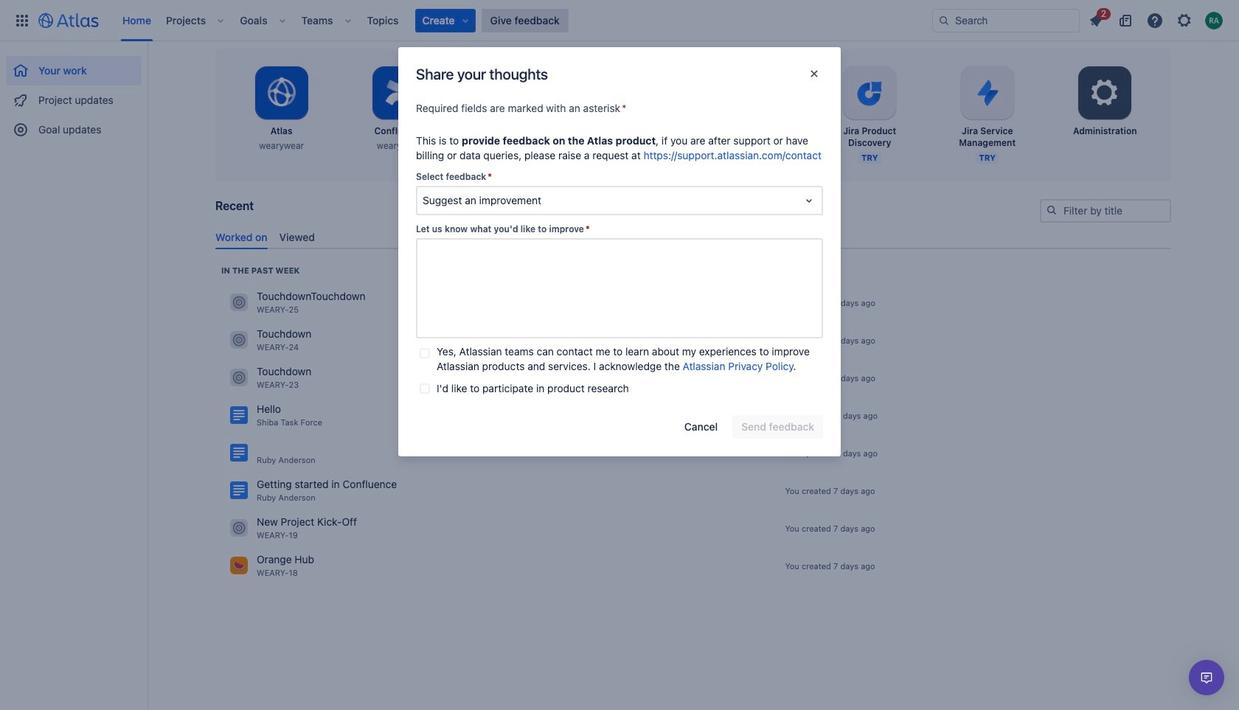 Task type: vqa. For each thing, say whether or not it's contained in the screenshot.
4th townsquare icon from the bottom of the page 'Heading'
no



Task type: describe. For each thing, give the bounding box(es) containing it.
search image
[[938, 14, 950, 26]]

townsquare image
[[230, 369, 248, 387]]

2 townsquare image from the top
[[230, 331, 248, 349]]

1 confluence image from the top
[[230, 407, 248, 424]]

Filter by title field
[[1041, 201, 1170, 221]]

3 townsquare image from the top
[[230, 519, 248, 537]]

help image
[[1146, 11, 1164, 29]]

search image
[[1046, 204, 1058, 216]]

Search field
[[932, 8, 1080, 32]]

1 townsquare image from the top
[[230, 294, 248, 312]]

close modal image
[[805, 65, 823, 83]]

settings image
[[1087, 75, 1123, 111]]



Task type: locate. For each thing, give the bounding box(es) containing it.
confluence image
[[230, 407, 248, 424], [230, 482, 248, 500]]

banner
[[0, 0, 1239, 41]]

open image
[[800, 192, 818, 209]]

1 vertical spatial confluence image
[[230, 482, 248, 500]]

4 townsquare image from the top
[[230, 557, 248, 575]]

tab list
[[209, 225, 1177, 249]]

open intercom messenger image
[[1198, 669, 1216, 687]]

confluence image down confluence icon
[[230, 482, 248, 500]]

group
[[6, 41, 142, 149]]

confluence image down townsquare image
[[230, 407, 248, 424]]

None text field
[[416, 238, 823, 339]]

heading
[[221, 265, 300, 276]]

None search field
[[932, 8, 1080, 32]]

townsquare image
[[230, 294, 248, 312], [230, 331, 248, 349], [230, 519, 248, 537], [230, 557, 248, 575]]

2 confluence image from the top
[[230, 482, 248, 500]]

0 vertical spatial confluence image
[[230, 407, 248, 424]]

top element
[[9, 0, 932, 41]]

confluence image
[[230, 444, 248, 462]]



